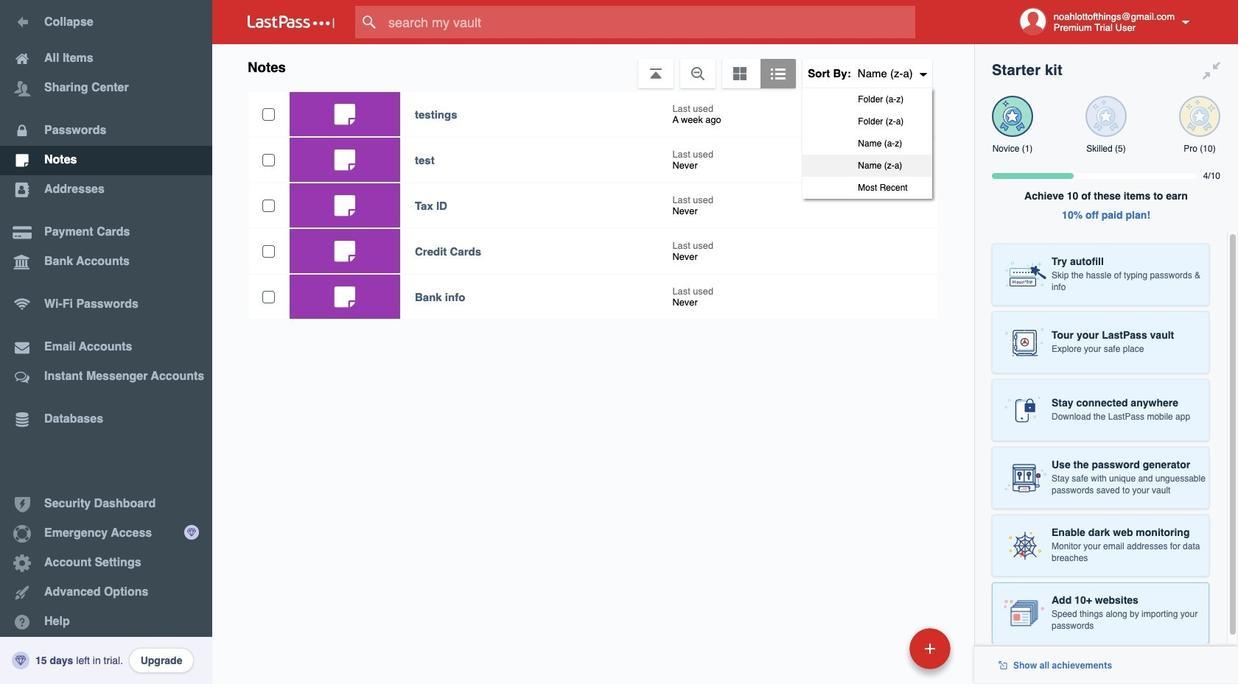 Task type: locate. For each thing, give the bounding box(es) containing it.
Search search field
[[355, 6, 944, 38]]

new item navigation
[[808, 624, 960, 685]]



Task type: describe. For each thing, give the bounding box(es) containing it.
search my vault text field
[[355, 6, 944, 38]]

new item element
[[808, 628, 956, 670]]

lastpass image
[[248, 15, 335, 29]]

vault options navigation
[[212, 44, 975, 199]]

main navigation navigation
[[0, 0, 212, 685]]



